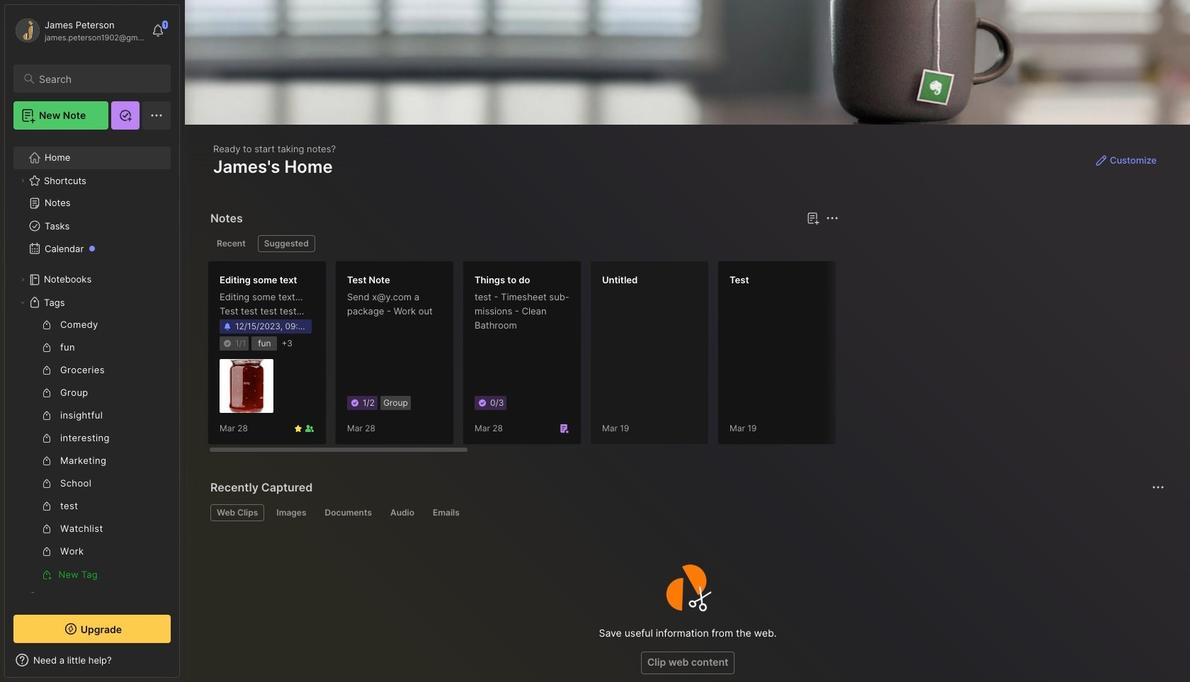Task type: locate. For each thing, give the bounding box(es) containing it.
group
[[13, 314, 162, 586]]

tab
[[210, 235, 252, 252], [258, 235, 315, 252], [210, 504, 264, 521], [270, 504, 313, 521], [318, 504, 378, 521], [384, 504, 421, 521], [426, 504, 466, 521]]

expand tags image
[[18, 298, 27, 307]]

Account field
[[13, 16, 145, 45]]

More actions field
[[822, 208, 842, 228], [1148, 477, 1168, 497]]

WHAT'S NEW field
[[5, 649, 179, 672]]

click to collapse image
[[179, 656, 189, 673]]

tab list
[[210, 235, 837, 252], [210, 504, 1162, 521]]

group inside main element
[[13, 314, 162, 586]]

tree
[[5, 138, 179, 640]]

expand notebooks image
[[18, 276, 27, 284]]

more actions image
[[1150, 479, 1167, 496]]

0 horizontal spatial more actions field
[[822, 208, 842, 228]]

1 vertical spatial tab list
[[210, 504, 1162, 521]]

1 horizontal spatial more actions field
[[1148, 477, 1168, 497]]

thumbnail image
[[220, 359, 273, 413]]

0 vertical spatial tab list
[[210, 235, 837, 252]]

row group
[[208, 261, 1190, 453]]

1 tab list from the top
[[210, 235, 837, 252]]

0 vertical spatial more actions field
[[822, 208, 842, 228]]

main element
[[0, 0, 184, 682]]

None search field
[[39, 70, 158, 87]]



Task type: describe. For each thing, give the bounding box(es) containing it.
tree inside main element
[[5, 138, 179, 640]]

1 vertical spatial more actions field
[[1148, 477, 1168, 497]]

2 tab list from the top
[[210, 504, 1162, 521]]

more actions image
[[824, 210, 841, 227]]

Search text field
[[39, 72, 158, 86]]

none search field inside main element
[[39, 70, 158, 87]]



